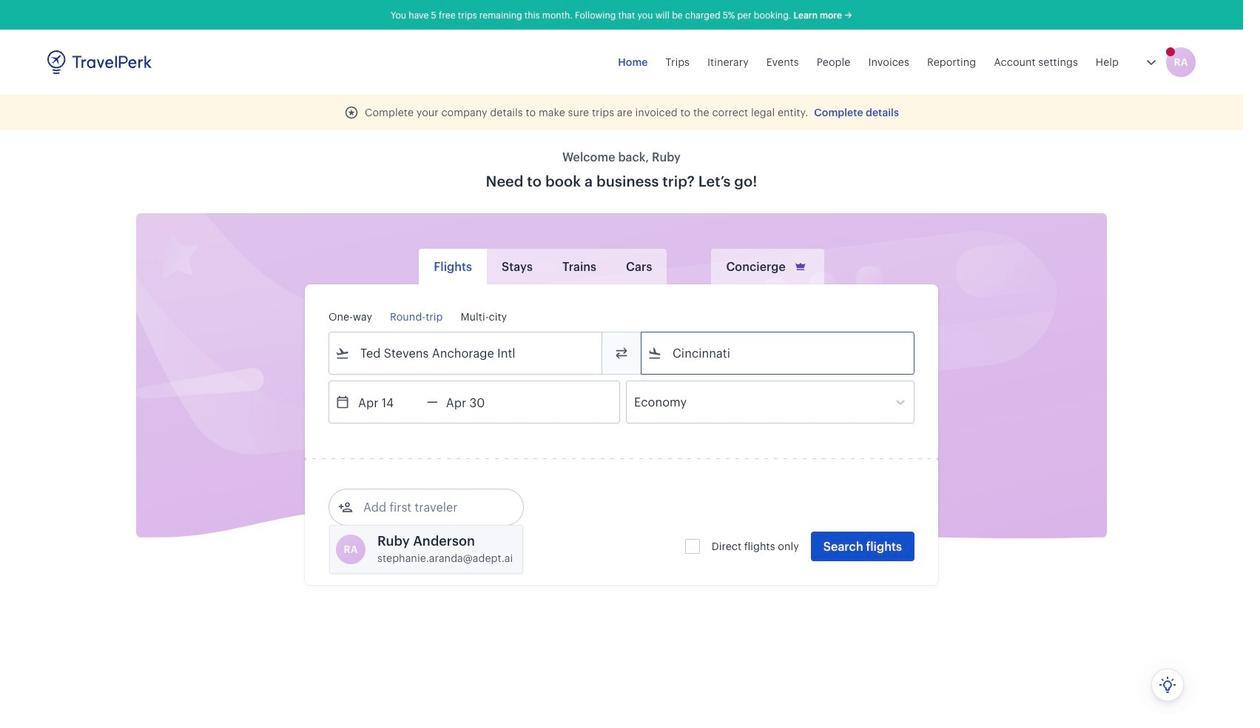 Task type: describe. For each thing, give the bounding box(es) containing it.
Return text field
[[438, 381, 515, 423]]



Task type: locate. For each thing, give the bounding box(es) containing it.
To search field
[[663, 341, 895, 365]]

From search field
[[350, 341, 583, 365]]

Depart text field
[[350, 381, 427, 423]]

Add first traveler search field
[[353, 495, 507, 519]]



Task type: vqa. For each thing, say whether or not it's contained in the screenshot.
Add first traveler SEARCH BOX
yes



